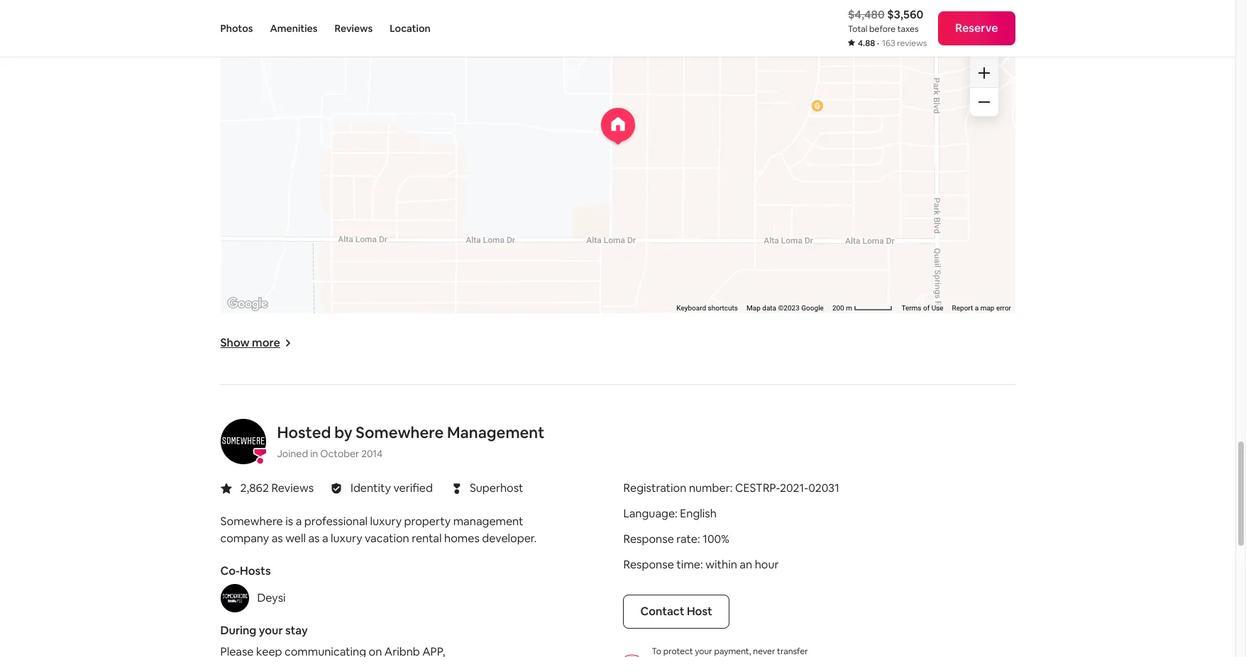 Task type: locate. For each thing, give the bounding box(es) containing it.
communicate
[[691, 658, 745, 658]]

1 vertical spatial a
[[296, 514, 302, 529]]

photos
[[220, 22, 253, 35]]

200
[[832, 304, 844, 312]]

as right well
[[308, 531, 320, 546]]

drag pegman onto the map to open street view image
[[970, 0, 998, 17]]

shortcuts
[[708, 304, 738, 312]]

of left the
[[778, 658, 786, 658]]

: left cestrp-
[[730, 481, 733, 496]]

0 horizontal spatial reviews
[[271, 481, 314, 496]]

of left use
[[923, 304, 929, 312]]

vacation
[[365, 531, 409, 546]]

as
[[272, 531, 283, 546], [308, 531, 320, 546]]

terms of use link
[[901, 304, 943, 312]]

1 horizontal spatial luxury
[[370, 514, 402, 529]]

0 vertical spatial of
[[923, 304, 929, 312]]

0 vertical spatial a
[[975, 304, 978, 312]]

professional
[[304, 514, 368, 529]]

1 vertical spatial reviews
[[271, 481, 314, 496]]

1 vertical spatial response
[[623, 558, 674, 572]]

report a map error link
[[952, 304, 1011, 312]]

your left stay
[[259, 624, 283, 638]]

1 response from the top
[[623, 532, 674, 547]]

a down 'professional'
[[322, 531, 328, 546]]

0 vertical spatial response
[[623, 532, 674, 547]]

reviews button
[[335, 0, 373, 57]]

response down the response rate : 100%
[[623, 558, 674, 572]]

add a place to the map image
[[975, 35, 993, 52]]

2,862
[[240, 481, 269, 496]]

response for response rate
[[623, 532, 674, 547]]

hosted by somewhere management joined in october 2014
[[277, 423, 545, 460]]

identity
[[351, 481, 391, 496]]

rate
[[677, 532, 698, 547]]

0 horizontal spatial somewhere
[[220, 514, 283, 529]]

as left well
[[272, 531, 283, 546]]

a right is
[[296, 514, 302, 529]]

m
[[846, 304, 852, 312]]

100%
[[703, 532, 729, 547]]

1 vertical spatial somewhere
[[220, 514, 283, 529]]

1 vertical spatial luxury
[[331, 531, 362, 546]]

the
[[788, 658, 801, 658]]

1 as from the left
[[272, 531, 283, 546]]

a left map
[[975, 304, 978, 312]]

1 horizontal spatial as
[[308, 531, 320, 546]]

luxury down 'professional'
[[331, 531, 362, 546]]

your right or
[[695, 646, 712, 658]]

luxury up vacation
[[370, 514, 402, 529]]

google map
showing 1 point of interest. region
[[76, 0, 1166, 322]]

during your stay
[[220, 624, 308, 638]]

to protect your payment, never transfer money or communicate outside of the airbn
[[652, 646, 830, 658]]

somewhere up company
[[220, 514, 283, 529]]

4.88
[[858, 38, 875, 49]]

0 horizontal spatial of
[[778, 658, 786, 658]]

1 horizontal spatial reviews
[[335, 22, 373, 35]]

0 horizontal spatial your
[[259, 624, 283, 638]]

0 vertical spatial reviews
[[335, 22, 373, 35]]

0 vertical spatial luxury
[[370, 514, 402, 529]]

show more
[[220, 335, 280, 350]]

is
[[285, 514, 293, 529]]

·
[[877, 38, 879, 49]]

contact host
[[640, 604, 712, 619]]

your inside to protect your payment, never transfer money or communicate outside of the airbn
[[695, 646, 712, 658]]

1 horizontal spatial your
[[695, 646, 712, 658]]

of
[[923, 304, 929, 312], [778, 658, 786, 658]]

show more button
[[220, 335, 292, 350]]

response for response time
[[623, 558, 674, 572]]

identity verified
[[351, 481, 433, 496]]

1 horizontal spatial of
[[923, 304, 929, 312]]

language
[[623, 506, 675, 521]]

1 vertical spatial of
[[778, 658, 786, 658]]

before
[[869, 23, 896, 35]]

:
[[730, 481, 733, 496], [675, 506, 678, 521], [698, 532, 700, 547], [700, 558, 703, 572]]

reviews up is
[[271, 481, 314, 496]]

google
[[801, 304, 824, 312]]

total
[[848, 23, 867, 35]]

never
[[753, 646, 775, 658]]

reviews left location
[[335, 22, 373, 35]]

protect
[[663, 646, 693, 658]]

location
[[390, 22, 431, 35]]

somewhere
[[356, 423, 444, 443], [220, 514, 283, 529]]

: for time
[[700, 558, 703, 572]]

hosted
[[277, 423, 331, 443]]

2 vertical spatial a
[[322, 531, 328, 546]]

keyboard shortcuts button
[[676, 304, 738, 313]]

1 vertical spatial your
[[695, 646, 712, 658]]

rental
[[412, 531, 442, 546]]

: left english
[[675, 506, 678, 521]]

language : english
[[623, 506, 717, 521]]

: left 100% on the bottom of the page
[[698, 532, 700, 547]]

0 vertical spatial somewhere
[[356, 423, 444, 443]]

0 horizontal spatial as
[[272, 531, 283, 546]]

data
[[762, 304, 776, 312]]

your
[[259, 624, 283, 638], [695, 646, 712, 658]]

somewhere management is a superhost. learn more about somewhere management. image
[[220, 419, 266, 465], [220, 419, 266, 465]]

0 horizontal spatial a
[[296, 514, 302, 529]]

somewhere up 2014
[[356, 423, 444, 443]]

deysi
[[257, 591, 286, 606]]

developer.
[[482, 531, 537, 546]]

: left within
[[700, 558, 703, 572]]

october
[[320, 448, 359, 460]]

1 horizontal spatial somewhere
[[356, 423, 444, 443]]

2 response from the top
[[623, 558, 674, 572]]

google image
[[224, 295, 271, 313]]

response down language at the bottom of page
[[623, 532, 674, 547]]

learn more about the host, deysi. image
[[220, 585, 249, 613], [220, 585, 249, 613]]

response
[[623, 532, 674, 547], [623, 558, 674, 572]]

2 horizontal spatial a
[[975, 304, 978, 312]]



Task type: describe. For each thing, give the bounding box(es) containing it.
2 as from the left
[[308, 531, 320, 546]]

$3,560
[[887, 7, 924, 22]]

taxes
[[898, 23, 919, 35]]

to
[[652, 646, 661, 658]]

within
[[706, 558, 737, 572]]

200 m
[[832, 304, 854, 312]]

co-hosts
[[220, 564, 271, 579]]

󰀃
[[454, 480, 460, 497]]

joined
[[277, 448, 308, 460]]

registration
[[623, 481, 687, 496]]

english
[[680, 506, 717, 521]]

payment,
[[714, 646, 751, 658]]

outside
[[747, 658, 776, 658]]

number
[[689, 481, 730, 496]]

2014
[[361, 448, 383, 460]]

4.88 · 163 reviews
[[858, 38, 927, 49]]

an
[[740, 558, 752, 572]]

163
[[882, 38, 895, 49]]

response time : within an hour
[[623, 558, 779, 572]]

zoom in image
[[978, 67, 990, 79]]

by
[[334, 423, 353, 443]]

homes
[[444, 531, 480, 546]]

somewhere inside hosted by somewhere management joined in october 2014
[[356, 423, 444, 443]]

photos button
[[220, 0, 253, 57]]

hour
[[755, 558, 779, 572]]

of inside to protect your payment, never transfer money or communicate outside of the airbn
[[778, 658, 786, 658]]

reserve
[[955, 21, 998, 35]]

zoom out image
[[978, 96, 990, 108]]

use
[[931, 304, 943, 312]]

your stay location, map pin image
[[601, 108, 635, 144]]

verified
[[393, 481, 433, 496]]

: for rate
[[698, 532, 700, 547]]

200 m button
[[828, 303, 897, 313]]

2021-
[[780, 481, 808, 496]]

somewhere inside somewhere is a professional luxury property management company as well as a luxury vacation rental homes developer.
[[220, 514, 283, 529]]

02031
[[808, 481, 839, 496]]

response rate : 100%
[[623, 532, 729, 547]]

transfer
[[777, 646, 808, 658]]

show
[[220, 335, 250, 350]]

more
[[252, 335, 280, 350]]

terms
[[901, 304, 921, 312]]

hosts
[[240, 564, 271, 579]]

contact host link
[[623, 595, 729, 629]]

well
[[285, 531, 306, 546]]

management
[[453, 514, 523, 529]]

error
[[996, 304, 1011, 312]]

terms of use
[[901, 304, 943, 312]]

keyboard
[[676, 304, 706, 312]]

company
[[220, 531, 269, 546]]

©2023
[[778, 304, 799, 312]]

property
[[404, 514, 451, 529]]

in
[[310, 448, 318, 460]]

or
[[681, 658, 689, 658]]

2,862 reviews
[[240, 481, 314, 496]]

co-
[[220, 564, 240, 579]]

report
[[952, 304, 973, 312]]

somewhere is a professional luxury property management company as well as a luxury vacation rental homes developer.
[[220, 514, 537, 546]]

keyboard shortcuts
[[676, 304, 738, 312]]

money
[[652, 658, 679, 658]]

$4,480 $3,560 total before taxes
[[848, 7, 924, 35]]

superhost
[[470, 481, 523, 496]]

map
[[746, 304, 760, 312]]

location button
[[390, 0, 431, 57]]

reviews
[[897, 38, 927, 49]]

amenities button
[[270, 0, 318, 57]]

host
[[687, 604, 712, 619]]

during
[[220, 624, 256, 638]]

0 horizontal spatial luxury
[[331, 531, 362, 546]]

: for number
[[730, 481, 733, 496]]

stay
[[285, 624, 308, 638]]

contact
[[640, 604, 685, 619]]

$4,480
[[848, 7, 885, 22]]

amenities
[[270, 22, 318, 35]]

0 vertical spatial your
[[259, 624, 283, 638]]

reserve button
[[938, 11, 1015, 45]]

management
[[447, 423, 545, 443]]

cestrp-
[[735, 481, 780, 496]]

report a map error
[[952, 304, 1011, 312]]

map data ©2023 google
[[746, 304, 824, 312]]

1 horizontal spatial a
[[322, 531, 328, 546]]

map
[[980, 304, 994, 312]]

registration number : cestrp-2021-02031
[[623, 481, 839, 496]]



Task type: vqa. For each thing, say whether or not it's contained in the screenshot.
the rightmost Tax
no



